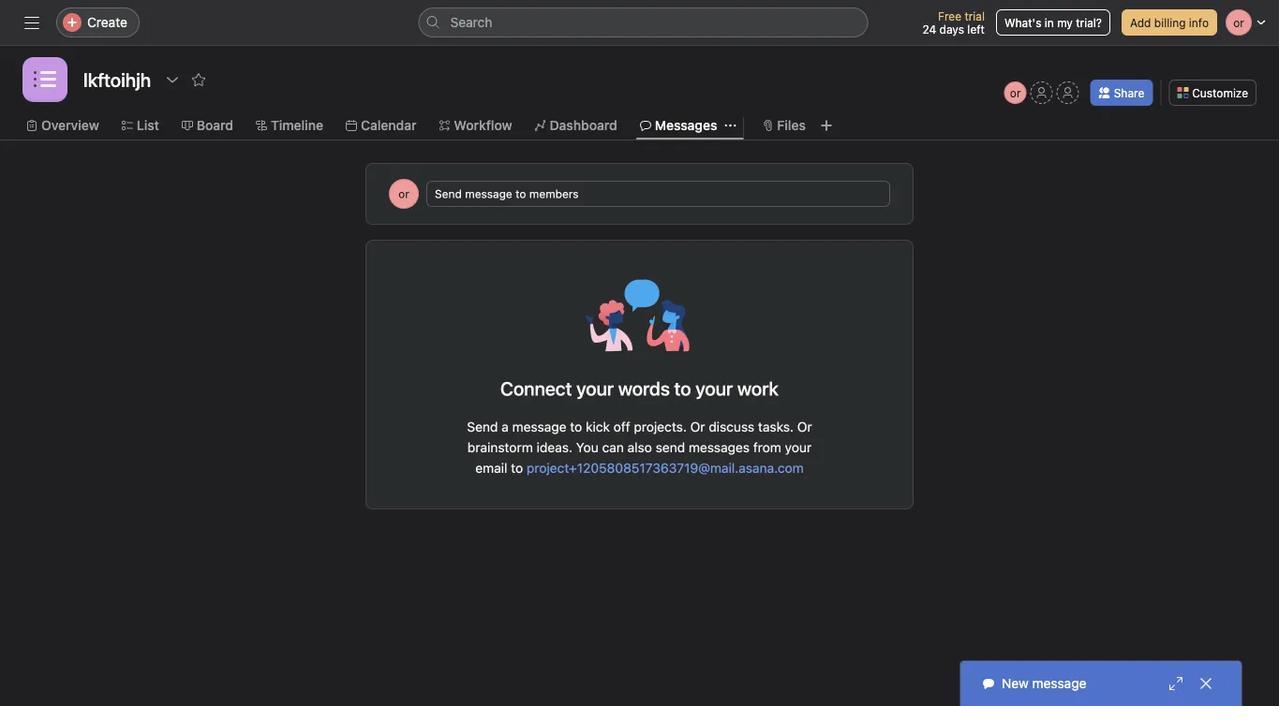 Task type: describe. For each thing, give the bounding box(es) containing it.
your work
[[696, 378, 779, 400]]

project+1205808517363719@mail.asana.com
[[527, 461, 804, 476]]

1 or from the left
[[691, 419, 705, 435]]

0 vertical spatial your
[[577, 378, 614, 400]]

create button
[[56, 7, 140, 37]]

timeline link
[[256, 115, 323, 136]]

send for send a message to kick off projects. or discuss tasks. or brainstorm ideas. you can also send messages from your email to
[[467, 419, 498, 435]]

tasks.
[[758, 419, 794, 435]]

add tab image
[[819, 118, 834, 133]]

to right the 'words'
[[674, 378, 691, 400]]

send for send message to members
[[435, 187, 462, 201]]

what's
[[1005, 16, 1042, 29]]

customize button
[[1169, 80, 1257, 106]]

free trial 24 days left
[[923, 9, 985, 36]]

workflow
[[454, 118, 512, 133]]

your inside send a message to kick off projects. or discuss tasks. or brainstorm ideas. you can also send messages from your email to
[[785, 440, 812, 456]]

overview link
[[26, 115, 99, 136]]

brainstorm
[[468, 440, 533, 456]]

projects.
[[634, 419, 687, 435]]

project+1205808517363719@mail.asana.com link
[[527, 461, 804, 476]]

messages
[[689, 440, 750, 456]]

to left kick
[[570, 419, 582, 435]]

send message to members button
[[426, 181, 890, 207]]

calendar link
[[346, 115, 417, 136]]

billing
[[1155, 16, 1186, 29]]

board link
[[182, 115, 233, 136]]

add
[[1130, 16, 1151, 29]]

trial?
[[1076, 16, 1102, 29]]

timeline
[[271, 118, 323, 133]]

search list box
[[419, 7, 868, 37]]

what's in my trial? button
[[996, 9, 1111, 36]]

can
[[602, 440, 624, 456]]

expand sidebar image
[[24, 15, 39, 30]]

list link
[[122, 115, 159, 136]]

my
[[1057, 16, 1073, 29]]

info
[[1189, 16, 1209, 29]]

free
[[938, 9, 962, 22]]

workflow link
[[439, 115, 512, 136]]

customize
[[1193, 86, 1249, 99]]

connect your words to your work
[[501, 378, 779, 400]]

words
[[618, 378, 670, 400]]

add to starred image
[[191, 72, 206, 87]]

ideas.
[[537, 440, 573, 456]]

message inside send a message to kick off projects. or discuss tasks. or brainstorm ideas. you can also send messages from your email to
[[512, 419, 567, 435]]

or button
[[1005, 82, 1027, 104]]



Task type: vqa. For each thing, say whether or not it's contained in the screenshot.
Send for Send message to members
yes



Task type: locate. For each thing, give the bounding box(es) containing it.
a
[[502, 419, 509, 435]]

overview
[[41, 118, 99, 133]]

in
[[1045, 16, 1054, 29]]

message left the members
[[465, 187, 513, 201]]

or
[[1010, 86, 1021, 99], [399, 187, 409, 201]]

your
[[577, 378, 614, 400], [785, 440, 812, 456]]

trial
[[965, 9, 985, 22]]

1 horizontal spatial or
[[797, 419, 812, 435]]

left
[[968, 22, 985, 36]]

add billing info button
[[1122, 9, 1218, 36]]

show options image
[[165, 72, 180, 87]]

0 vertical spatial send
[[435, 187, 462, 201]]

you
[[576, 440, 599, 456]]

connect
[[501, 378, 572, 400]]

search button
[[419, 7, 868, 37]]

1 vertical spatial message
[[512, 419, 567, 435]]

expand new message image
[[1169, 677, 1184, 692]]

1 horizontal spatial or
[[1010, 86, 1021, 99]]

or
[[691, 419, 705, 435], [797, 419, 812, 435]]

or right tasks.
[[797, 419, 812, 435]]

create
[[87, 15, 127, 30]]

messages link
[[640, 115, 717, 136]]

to right the email
[[511, 461, 523, 476]]

or down the what's
[[1010, 86, 1021, 99]]

2 or from the left
[[797, 419, 812, 435]]

days
[[940, 22, 964, 36]]

members
[[529, 187, 579, 201]]

add billing info
[[1130, 16, 1209, 29]]

send inside button
[[435, 187, 462, 201]]

0 horizontal spatial send
[[435, 187, 462, 201]]

or down calendar
[[399, 187, 409, 201]]

send left a
[[467, 419, 498, 435]]

or up messages
[[691, 419, 705, 435]]

calendar
[[361, 118, 417, 133]]

1 vertical spatial send
[[467, 419, 498, 435]]

message
[[465, 187, 513, 201], [512, 419, 567, 435]]

send message to members
[[435, 187, 579, 201]]

1 horizontal spatial send
[[467, 419, 498, 435]]

share
[[1114, 86, 1145, 99]]

off
[[614, 419, 631, 435]]

dashboard link
[[535, 115, 617, 136]]

close image
[[1199, 677, 1214, 692]]

list image
[[34, 68, 56, 91]]

0 vertical spatial message
[[465, 187, 513, 201]]

to left the members
[[516, 187, 526, 201]]

1 vertical spatial your
[[785, 440, 812, 456]]

send a message to kick off projects. or discuss tasks. or brainstorm ideas. you can also send messages from your email to
[[467, 419, 812, 476]]

send
[[435, 187, 462, 201], [467, 419, 498, 435]]

files link
[[762, 115, 806, 136]]

your down tasks.
[[785, 440, 812, 456]]

0 horizontal spatial your
[[577, 378, 614, 400]]

kick
[[586, 419, 610, 435]]

discuss
[[709, 419, 755, 435]]

email
[[475, 461, 507, 476]]

what's in my trial?
[[1005, 16, 1102, 29]]

message up ideas. on the left bottom of the page
[[512, 419, 567, 435]]

send
[[656, 440, 685, 456]]

files
[[777, 118, 806, 133]]

messages
[[655, 118, 717, 133]]

dashboard
[[550, 118, 617, 133]]

to
[[516, 187, 526, 201], [674, 378, 691, 400], [570, 419, 582, 435], [511, 461, 523, 476]]

also
[[628, 440, 652, 456]]

tab actions image
[[725, 120, 736, 131]]

board
[[197, 118, 233, 133]]

0 horizontal spatial or
[[399, 187, 409, 201]]

list
[[137, 118, 159, 133]]

new message
[[1002, 676, 1087, 692]]

0 vertical spatial or
[[1010, 86, 1021, 99]]

message inside button
[[465, 187, 513, 201]]

share button
[[1091, 80, 1153, 106]]

None text field
[[79, 63, 156, 97]]

1 vertical spatial or
[[399, 187, 409, 201]]

search
[[450, 15, 493, 30]]

to inside button
[[516, 187, 526, 201]]

24
[[923, 22, 937, 36]]

or inside button
[[1010, 86, 1021, 99]]

send down workflow link
[[435, 187, 462, 201]]

0 horizontal spatial or
[[691, 419, 705, 435]]

1 horizontal spatial your
[[785, 440, 812, 456]]

send inside send a message to kick off projects. or discuss tasks. or brainstorm ideas. you can also send messages from your email to
[[467, 419, 498, 435]]

your up kick
[[577, 378, 614, 400]]

from
[[753, 440, 782, 456]]



